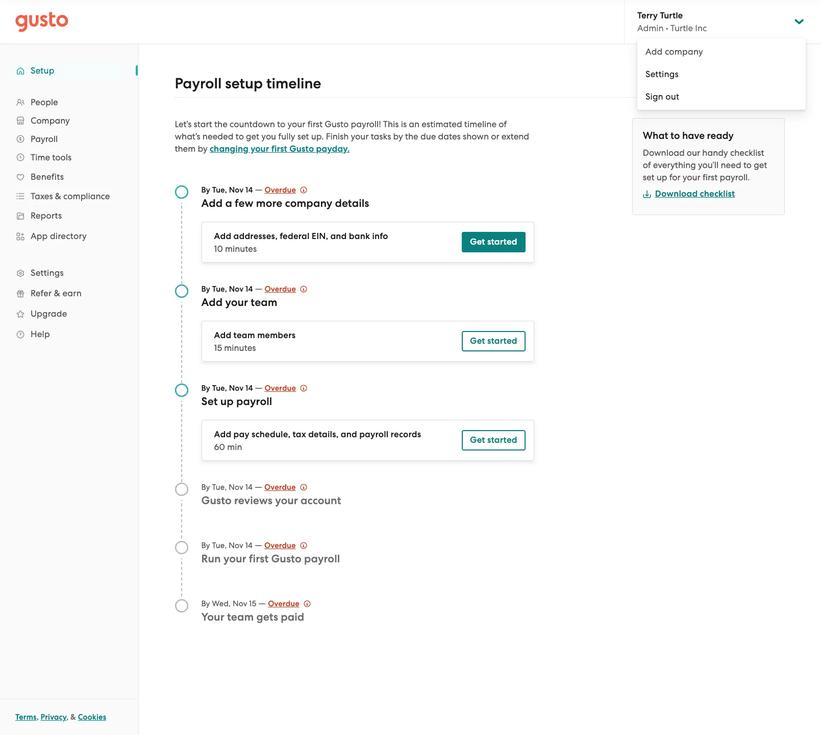 Task type: vqa. For each thing, say whether or not it's contained in the screenshot.
the topmost see
no



Task type: locate. For each thing, give the bounding box(es) containing it.
by for gusto reviews your account
[[202, 483, 210, 492]]

overdue up "set up payroll"
[[265, 384, 296, 393]]

add a few more company details
[[202, 197, 370, 210]]

team for gets
[[227, 610, 254, 624]]

nov up your team gets paid
[[233, 599, 248, 608]]

2 horizontal spatial payroll
[[360, 429, 389, 440]]

nov up add your team
[[229, 285, 244, 294]]

set inside download our handy checklist of everything you'll need to get set up for your first payroll.
[[644, 172, 655, 182]]

tue, for add your team
[[212, 285, 227, 294]]

1 horizontal spatial settings
[[646, 69, 679, 79]]

0 horizontal spatial timeline
[[267, 75, 322, 92]]

0 vertical spatial checklist
[[731, 148, 765, 158]]

checklist inside download our handy checklist of everything you'll need to get set up for your first payroll.
[[731, 148, 765, 158]]

0 horizontal spatial by
[[198, 144, 208, 154]]

tax
[[293, 429, 306, 440]]

by tue, nov 14 — for few
[[202, 184, 265, 195]]

overdue button up run your first gusto payroll
[[265, 539, 307, 552]]

of up or
[[499, 119, 507, 129]]

0 vertical spatial the
[[215, 119, 228, 129]]

nov up the a at the top left of the page
[[229, 185, 244, 195]]

checklist down payroll.
[[701, 189, 736, 199]]

overdue button for your
[[265, 481, 307, 493]]

overdue up paid on the left of the page
[[268, 599, 300, 608]]

checklist up the need
[[731, 148, 765, 158]]

0 vertical spatial download
[[644, 148, 685, 158]]

2 vertical spatial get started
[[470, 435, 518, 445]]

download inside download our handy checklist of everything you'll need to get set up for your first payroll.
[[644, 148, 685, 158]]

to up "fully" at the top
[[277, 119, 286, 129]]

1 vertical spatial settings
[[31, 268, 64, 278]]

nov up reviews
[[229, 483, 244, 492]]

circle blank image for run your first gusto payroll
[[175, 540, 189, 555]]

download
[[644, 148, 685, 158], [656, 189, 699, 199]]

details,
[[309, 429, 339, 440]]

overdue button for team
[[265, 283, 308, 295]]

terms
[[15, 713, 37, 722]]

your right for
[[683, 172, 701, 182]]

overdue button up members
[[265, 283, 308, 295]]

1 horizontal spatial up
[[657, 172, 668, 182]]

countdown
[[230, 119, 275, 129]]

get
[[246, 131, 260, 142], [755, 160, 768, 170]]

settings up 'refer'
[[31, 268, 64, 278]]

the up 'needed'
[[215, 119, 228, 129]]

payroll setup timeline
[[175, 75, 322, 92]]

0 horizontal spatial 15
[[214, 343, 222, 353]]

your up "fully" at the top
[[288, 119, 306, 129]]

your up add team members 15 minutes
[[226, 296, 248, 309]]

your inside let's start the countdown to your first gusto payroll! this is an estimated                     timeline of what's needed to get you fully set up.
[[288, 119, 306, 129]]

turtle
[[661, 10, 684, 21], [671, 23, 694, 33]]

by tue, nov 14 — up the a at the top left of the page
[[202, 184, 265, 195]]

2 vertical spatial team
[[227, 610, 254, 624]]

— for few
[[255, 184, 263, 195]]

5 by tue, nov 14 — from the top
[[202, 540, 265, 550]]

15 inside add team members 15 minutes
[[214, 343, 222, 353]]

the inside let's start the countdown to your first gusto payroll! this is an estimated                     timeline of what's needed to get you fully set up.
[[215, 119, 228, 129]]

1 horizontal spatial by
[[394, 131, 403, 142]]

first down you'll
[[703, 172, 718, 182]]

2 vertical spatial get
[[470, 435, 486, 445]]

add inside add team members 15 minutes
[[214, 330, 232, 341]]

1 vertical spatial team
[[234, 330, 255, 341]]

0 horizontal spatial ,
[[37, 713, 39, 722]]

0 horizontal spatial set
[[298, 131, 309, 142]]

2 by from the top
[[202, 285, 211, 294]]

0 vertical spatial of
[[499, 119, 507, 129]]

people
[[31, 97, 58, 107]]

turtle right •
[[671, 23, 694, 33]]

info
[[373, 231, 389, 242]]

reviews
[[234, 494, 273, 507]]

10
[[214, 244, 223, 254]]

1 horizontal spatial ,
[[67, 713, 69, 722]]

0 vertical spatial turtle
[[661, 10, 684, 21]]

payroll
[[175, 75, 222, 92], [31, 134, 58, 144]]

0 vertical spatial get
[[246, 131, 260, 142]]

circle blank image
[[175, 599, 189, 613]]

set up payroll
[[202, 395, 273, 408]]

1 vertical spatial up
[[221, 395, 234, 408]]

1 vertical spatial company
[[285, 197, 333, 210]]

2 vertical spatial &
[[71, 713, 76, 722]]

payday.
[[316, 144, 350, 154]]

your down you at the left top of the page
[[251, 144, 269, 154]]

federal
[[280, 231, 310, 242]]

& left earn
[[54, 288, 60, 298]]

minutes down addresses,
[[225, 244, 257, 254]]

settings inside list
[[31, 268, 64, 278]]

the down an
[[406, 131, 419, 142]]

add inside add pay schedule, tax details, and payroll records 60 min
[[214, 429, 232, 440]]

your inside finish your tasks by the due dates shown or extend them by
[[351, 131, 369, 142]]

admin
[[638, 23, 664, 33]]

1 horizontal spatial set
[[644, 172, 655, 182]]

1 horizontal spatial settings link
[[638, 63, 807, 85]]

tue, down 60
[[212, 483, 227, 492]]

— up more
[[255, 184, 263, 195]]

timeline up the shown
[[465, 119, 497, 129]]

15
[[214, 343, 222, 353], [249, 599, 257, 608]]

tue, up add your team
[[212, 285, 227, 294]]

5 by from the top
[[202, 541, 210, 550]]

0 horizontal spatial payroll
[[31, 134, 58, 144]]

2 vertical spatial get started button
[[462, 430, 526, 451]]

circle blank image for gusto reviews your account
[[175, 482, 189, 497]]

team down "by wed, nov 15 —"
[[227, 610, 254, 624]]

taxes & compliance button
[[10, 187, 128, 205]]

gusto reviews your account
[[202, 494, 342, 507]]

your
[[202, 610, 225, 624]]

& inside dropdown button
[[55, 191, 61, 201]]

up inside download our handy checklist of everything you'll need to get set up for your first payroll.
[[657, 172, 668, 182]]

wed,
[[212, 599, 231, 608]]

1 horizontal spatial of
[[644, 160, 652, 170]]

download up the 'everything'
[[644, 148, 685, 158]]

what
[[644, 130, 669, 142]]

14 up few
[[246, 185, 253, 195]]

by tue, nov 14 —
[[202, 184, 265, 195], [202, 284, 265, 294], [202, 383, 265, 393], [202, 482, 265, 492], [202, 540, 265, 550]]

0 vertical spatial circle blank image
[[175, 482, 189, 497]]

settings link up refer & earn link
[[10, 264, 128, 282]]

your right reviews
[[275, 494, 298, 507]]

3 tue, from the top
[[212, 384, 227, 393]]

— up run your first gusto payroll
[[255, 540, 262, 550]]

nov inside "by wed, nov 15 —"
[[233, 599, 248, 608]]

overdue up run your first gusto payroll
[[265, 541, 296, 550]]

14 up "set up payroll"
[[246, 384, 253, 393]]

& for earn
[[54, 288, 60, 298]]

0 horizontal spatial settings
[[31, 268, 64, 278]]

get started for team
[[470, 336, 518, 346]]

changing your first gusto payday. button
[[210, 143, 350, 155]]

payroll up the start
[[175, 75, 222, 92]]

—
[[255, 184, 263, 195], [255, 284, 263, 294], [255, 383, 263, 393], [255, 482, 262, 492], [255, 540, 262, 550], [259, 598, 266, 608]]

overdue button up gusto reviews your account
[[265, 481, 307, 493]]

1 horizontal spatial get
[[755, 160, 768, 170]]

3 by from the top
[[202, 384, 211, 393]]

1 vertical spatial &
[[54, 288, 60, 298]]

get started
[[470, 237, 518, 247], [470, 336, 518, 346], [470, 435, 518, 445]]

14 for team
[[246, 285, 253, 294]]

gusto inside let's start the countdown to your first gusto payroll! this is an estimated                     timeline of what's needed to get you fully set up.
[[325, 119, 349, 129]]

tue, up run at the left bottom of the page
[[212, 541, 227, 550]]

estimated
[[422, 119, 463, 129]]

nov
[[229, 185, 244, 195], [229, 285, 244, 294], [229, 384, 244, 393], [229, 483, 244, 492], [229, 541, 244, 550], [233, 599, 248, 608]]

records
[[391, 429, 422, 440]]

first
[[308, 119, 323, 129], [272, 144, 288, 154], [703, 172, 718, 182], [249, 552, 269, 566]]

1 horizontal spatial timeline
[[465, 119, 497, 129]]

add inside add addresses, federal ein, and bank info 10 minutes
[[214, 231, 232, 242]]

sign out
[[646, 91, 680, 102]]

& right the taxes
[[55, 191, 61, 201]]

up right set
[[221, 395, 234, 408]]

nov for team
[[229, 285, 244, 294]]

get for add your team
[[470, 336, 486, 346]]

details
[[335, 197, 370, 210]]

by tue, nov 14 — up add your team
[[202, 284, 265, 294]]

1 vertical spatial download
[[656, 189, 699, 199]]

0 vertical spatial company
[[666, 46, 704, 57]]

overdue up gusto reviews your account
[[265, 483, 296, 492]]

6 by from the top
[[202, 599, 210, 608]]

2 vertical spatial payroll
[[304, 552, 340, 566]]

— up "set up payroll"
[[255, 383, 263, 393]]

what's
[[175, 131, 201, 142]]

0 vertical spatial 15
[[214, 343, 222, 353]]

1 vertical spatial of
[[644, 160, 652, 170]]

0 horizontal spatial of
[[499, 119, 507, 129]]

checklist
[[731, 148, 765, 158], [701, 189, 736, 199]]

1 vertical spatial minutes
[[224, 343, 256, 353]]

•
[[667, 23, 669, 33]]

1 horizontal spatial 15
[[249, 599, 257, 608]]

let's
[[175, 119, 192, 129]]

2 get started from the top
[[470, 336, 518, 346]]

1 vertical spatial payroll
[[31, 134, 58, 144]]

set left 'up.'
[[298, 131, 309, 142]]

4 tue, from the top
[[212, 483, 227, 492]]

extend
[[502, 131, 530, 142]]

by for your team gets paid
[[202, 599, 210, 608]]

gusto inside "button"
[[290, 144, 314, 154]]

— for your
[[255, 482, 262, 492]]

add for add your team
[[202, 296, 223, 309]]

overdue
[[265, 185, 296, 195], [265, 285, 296, 294], [265, 384, 296, 393], [265, 483, 296, 492], [265, 541, 296, 550], [268, 599, 300, 608]]

settings link down inc
[[638, 63, 807, 85]]

timeline right setup at the left top
[[267, 75, 322, 92]]

1 vertical spatial checklist
[[701, 189, 736, 199]]

2 started from the top
[[488, 336, 518, 346]]

list containing people
[[0, 93, 138, 344]]

14 for payroll
[[246, 384, 253, 393]]

add your team
[[202, 296, 278, 309]]

0 horizontal spatial get
[[246, 131, 260, 142]]

1 vertical spatial get started
[[470, 336, 518, 346]]

settings up sign out
[[646, 69, 679, 79]]

2 , from the left
[[67, 713, 69, 722]]

0 vertical spatial &
[[55, 191, 61, 201]]

0 horizontal spatial the
[[215, 119, 228, 129]]

1 by tue, nov 14 — from the top
[[202, 184, 265, 195]]

started for add your team
[[488, 336, 518, 346]]

payroll inside dropdown button
[[31, 134, 58, 144]]

paid
[[281, 610, 305, 624]]

by inside "by wed, nov 15 —"
[[202, 599, 210, 608]]

company down •
[[666, 46, 704, 57]]

0 horizontal spatial payroll
[[237, 395, 273, 408]]

0 vertical spatial get started
[[470, 237, 518, 247]]

— up reviews
[[255, 482, 262, 492]]

by
[[202, 185, 211, 195], [202, 285, 211, 294], [202, 384, 211, 393], [202, 483, 210, 492], [202, 541, 210, 550], [202, 599, 210, 608]]

by right them
[[198, 144, 208, 154]]

overdue button
[[265, 184, 308, 196], [265, 283, 308, 295], [265, 382, 308, 394], [265, 481, 307, 493], [265, 539, 307, 552], [268, 598, 311, 610]]

0 vertical spatial payroll
[[175, 75, 222, 92]]

3 started from the top
[[488, 435, 518, 445]]

handy
[[703, 148, 729, 158]]

— up 'gets'
[[259, 598, 266, 608]]

15 down add your team
[[214, 343, 222, 353]]

get for set up payroll
[[470, 435, 486, 445]]

2 circle blank image from the top
[[175, 540, 189, 555]]

team left members
[[234, 330, 255, 341]]

your inside download our handy checklist of everything you'll need to get set up for your first payroll.
[[683, 172, 701, 182]]

3 get from the top
[[470, 435, 486, 445]]

tue, up the a at the top left of the page
[[212, 185, 227, 195]]

3 get started from the top
[[470, 435, 518, 445]]

0 vertical spatial up
[[657, 172, 668, 182]]

14 up add your team
[[246, 285, 253, 294]]

company up ein,
[[285, 197, 333, 210]]

nov up "set up payroll"
[[229, 384, 244, 393]]

3 by tue, nov 14 — from the top
[[202, 383, 265, 393]]

addresses,
[[234, 231, 278, 242]]

first inside download our handy checklist of everything you'll need to get set up for your first payroll.
[[703, 172, 718, 182]]

14 for few
[[246, 185, 253, 195]]

0 vertical spatial settings
[[646, 69, 679, 79]]

company button
[[10, 111, 128, 130]]

payroll up time
[[31, 134, 58, 144]]

circle blank image
[[175, 482, 189, 497], [175, 540, 189, 555]]

overdue for your
[[265, 483, 296, 492]]

0 vertical spatial and
[[331, 231, 347, 242]]

add for add team members 15 minutes
[[214, 330, 232, 341]]

started
[[488, 237, 518, 247], [488, 336, 518, 346], [488, 435, 518, 445]]

your
[[288, 119, 306, 129], [351, 131, 369, 142], [251, 144, 269, 154], [683, 172, 701, 182], [226, 296, 248, 309], [275, 494, 298, 507], [224, 552, 247, 566]]

add for add addresses, federal ein, and bank info 10 minutes
[[214, 231, 232, 242]]

1 tue, from the top
[[212, 185, 227, 195]]

overdue button up add a few more company details
[[265, 184, 308, 196]]

2 vertical spatial started
[[488, 435, 518, 445]]

your down payroll!
[[351, 131, 369, 142]]

2 tue, from the top
[[212, 285, 227, 294]]

1 horizontal spatial the
[[406, 131, 419, 142]]

1 get from the top
[[470, 237, 486, 247]]

1 by from the top
[[202, 185, 211, 195]]

first up 'up.'
[[308, 119, 323, 129]]

— for first
[[255, 540, 262, 550]]

of left the 'everything'
[[644, 160, 652, 170]]

and right ein,
[[331, 231, 347, 242]]

upgrade link
[[10, 304, 128, 323]]

get right the need
[[755, 160, 768, 170]]

0 vertical spatial set
[[298, 131, 309, 142]]

get
[[470, 237, 486, 247], [470, 336, 486, 346], [470, 435, 486, 445]]

1 vertical spatial get started button
[[462, 331, 526, 351]]

minutes down add your team
[[224, 343, 256, 353]]

overdue button up the tax
[[265, 382, 308, 394]]

company
[[666, 46, 704, 57], [285, 197, 333, 210]]

0 vertical spatial settings link
[[638, 63, 807, 85]]

payroll for payroll
[[31, 134, 58, 144]]

by tue, nov 14 — up reviews
[[202, 482, 265, 492]]

1 horizontal spatial payroll
[[175, 75, 222, 92]]

first right run at the left bottom of the page
[[249, 552, 269, 566]]

1 vertical spatial settings link
[[10, 264, 128, 282]]

1 vertical spatial started
[[488, 336, 518, 346]]

cookies
[[78, 713, 106, 722]]

1 vertical spatial 15
[[249, 599, 257, 608]]

add
[[646, 46, 663, 57], [202, 197, 223, 210], [214, 231, 232, 242], [202, 296, 223, 309], [214, 330, 232, 341], [214, 429, 232, 440]]

list
[[0, 93, 138, 344]]

4 by from the top
[[202, 483, 210, 492]]

first down "fully" at the top
[[272, 144, 288, 154]]

overdue up add your team
[[265, 285, 296, 294]]

get started button for add your team
[[462, 331, 526, 351]]

overdue up add a few more company details
[[265, 185, 296, 195]]

by tue, nov 14 — up "set up payroll"
[[202, 383, 265, 393]]

2 get from the top
[[470, 336, 486, 346]]

1 vertical spatial the
[[406, 131, 419, 142]]

, left the privacy
[[37, 713, 39, 722]]

1 vertical spatial circle blank image
[[175, 540, 189, 555]]

0 horizontal spatial settings link
[[10, 264, 128, 282]]

bank
[[349, 231, 370, 242]]

team up members
[[251, 296, 278, 309]]

& left cookies
[[71, 713, 76, 722]]

gusto
[[325, 119, 349, 129], [290, 144, 314, 154], [202, 494, 232, 507], [272, 552, 302, 566]]

set
[[202, 395, 218, 408]]

sign
[[646, 91, 664, 102]]

by down is
[[394, 131, 403, 142]]

overdue button up paid on the left of the page
[[268, 598, 311, 610]]

overdue button for few
[[265, 184, 308, 196]]

help link
[[10, 325, 128, 343]]

1 vertical spatial payroll
[[360, 429, 389, 440]]

add company link
[[638, 40, 807, 63]]

14 for your
[[246, 483, 253, 492]]

, left cookies
[[67, 713, 69, 722]]

&
[[55, 191, 61, 201], [54, 288, 60, 298], [71, 713, 76, 722]]

ready
[[708, 130, 735, 142]]

up
[[657, 172, 668, 182], [221, 395, 234, 408]]

14 up run your first gusto payroll
[[246, 541, 253, 550]]

nov up run your first gusto payroll
[[229, 541, 244, 550]]

by tue, nov 14 — for your
[[202, 482, 265, 492]]

1 get started from the top
[[470, 237, 518, 247]]

finish
[[326, 131, 349, 142]]

2 by tue, nov 14 — from the top
[[202, 284, 265, 294]]

tue, up set
[[212, 384, 227, 393]]

setup link
[[10, 61, 128, 80]]

and right details,
[[341, 429, 358, 440]]

— up add your team
[[255, 284, 263, 294]]

14 up reviews
[[246, 483, 253, 492]]

1 circle blank image from the top
[[175, 482, 189, 497]]

by
[[394, 131, 403, 142], [198, 144, 208, 154]]

0 horizontal spatial company
[[285, 197, 333, 210]]

5 tue, from the top
[[212, 541, 227, 550]]

0 horizontal spatial up
[[221, 395, 234, 408]]

nov for payroll
[[229, 384, 244, 393]]

1 started from the top
[[488, 237, 518, 247]]

is
[[401, 119, 407, 129]]

gets
[[257, 610, 278, 624]]

1 vertical spatial set
[[644, 172, 655, 182]]

time
[[31, 152, 50, 162]]

tue, for set up payroll
[[212, 384, 227, 393]]

turtle up •
[[661, 10, 684, 21]]

by tue, nov 14 — up run at the left bottom of the page
[[202, 540, 265, 550]]

and
[[331, 231, 347, 242], [341, 429, 358, 440]]

add for add pay schedule, tax details, and payroll records 60 min
[[214, 429, 232, 440]]

15 up your team gets paid
[[249, 599, 257, 608]]

set left for
[[644, 172, 655, 182]]

team inside add team members 15 minutes
[[234, 330, 255, 341]]

schedule,
[[252, 429, 291, 440]]

1 horizontal spatial company
[[666, 46, 704, 57]]

1 vertical spatial timeline
[[465, 119, 497, 129]]

get down countdown
[[246, 131, 260, 142]]

add addresses, federal ein, and bank info 10 minutes
[[214, 231, 389, 254]]

by for add your team
[[202, 285, 211, 294]]

to right the need
[[744, 160, 753, 170]]

15 inside "by wed, nov 15 —"
[[249, 599, 257, 608]]

,
[[37, 713, 39, 722], [67, 713, 69, 722]]

1 horizontal spatial payroll
[[304, 552, 340, 566]]

minutes inside add addresses, federal ein, and bank info 10 minutes
[[225, 244, 257, 254]]

2 get started button from the top
[[462, 331, 526, 351]]

1 vertical spatial get
[[755, 160, 768, 170]]

0 vertical spatial by
[[394, 131, 403, 142]]

0 vertical spatial minutes
[[225, 244, 257, 254]]

— for gets
[[259, 598, 266, 608]]

3 get started button from the top
[[462, 430, 526, 451]]

download down for
[[656, 189, 699, 199]]

minutes
[[225, 244, 257, 254], [224, 343, 256, 353]]

up left for
[[657, 172, 668, 182]]

download checklist link
[[644, 189, 736, 199]]

1 vertical spatial and
[[341, 429, 358, 440]]

to up changing
[[236, 131, 244, 142]]

4 by tue, nov 14 — from the top
[[202, 482, 265, 492]]

0 vertical spatial get started button
[[462, 232, 526, 252]]

by tue, nov 14 — for team
[[202, 284, 265, 294]]

0 vertical spatial get
[[470, 237, 486, 247]]

0 vertical spatial started
[[488, 237, 518, 247]]

1 vertical spatial get
[[470, 336, 486, 346]]



Task type: describe. For each thing, give the bounding box(es) containing it.
home image
[[15, 11, 68, 32]]

privacy
[[41, 713, 67, 722]]

due
[[421, 131, 436, 142]]

min
[[227, 442, 242, 452]]

by wed, nov 15 —
[[202, 598, 268, 608]]

setup
[[31, 65, 55, 76]]

nov for gets
[[233, 599, 248, 608]]

overdue button for gets
[[268, 598, 311, 610]]

— for payroll
[[255, 383, 263, 393]]

& for compliance
[[55, 191, 61, 201]]

or
[[492, 131, 500, 142]]

first inside "button"
[[272, 144, 288, 154]]

1 , from the left
[[37, 713, 39, 722]]

by for run your first gusto payroll
[[202, 541, 210, 550]]

overdue for few
[[265, 185, 296, 195]]

1 get started button from the top
[[462, 232, 526, 252]]

you'll
[[699, 160, 719, 170]]

set inside let's start the countdown to your first gusto payroll! this is an estimated                     timeline of what's needed to get you fully set up.
[[298, 131, 309, 142]]

taxes & compliance
[[31, 191, 110, 201]]

taxes
[[31, 191, 53, 201]]

terms , privacy , & cookies
[[15, 713, 106, 722]]

overdue for team
[[265, 285, 296, 294]]

your inside changing your first gusto payday. "button"
[[251, 144, 269, 154]]

first inside let's start the countdown to your first gusto payroll! this is an estimated                     timeline of what's needed to get you fully set up.
[[308, 119, 323, 129]]

fully
[[279, 131, 296, 142]]

upgrade
[[31, 309, 67, 319]]

run
[[202, 552, 221, 566]]

overdue for payroll
[[265, 384, 296, 393]]

payroll button
[[10, 130, 128, 148]]

14 for first
[[246, 541, 253, 550]]

add for add company
[[646, 46, 663, 57]]

started for set up payroll
[[488, 435, 518, 445]]

overdue button for payroll
[[265, 382, 308, 394]]

them
[[175, 144, 196, 154]]

more
[[256, 197, 283, 210]]

account
[[301, 494, 342, 507]]

60
[[214, 442, 225, 452]]

gusto navigation element
[[0, 44, 138, 361]]

1 vertical spatial turtle
[[671, 23, 694, 33]]

everything
[[654, 160, 697, 170]]

tue, for gusto reviews your account
[[212, 483, 227, 492]]

cookies button
[[78, 711, 106, 723]]

by tue, nov 14 — for payroll
[[202, 383, 265, 393]]

tue, for add a few more company details
[[212, 185, 227, 195]]

nov for your
[[229, 483, 244, 492]]

shown
[[463, 131, 489, 142]]

refer
[[31, 288, 52, 298]]

payroll for payroll setup timeline
[[175, 75, 222, 92]]

reports
[[31, 210, 62, 221]]

our
[[688, 148, 701, 158]]

what to have ready
[[644, 130, 735, 142]]

download our handy checklist of everything you'll need to get set up for your first payroll.
[[644, 148, 768, 182]]

people button
[[10, 93, 128, 111]]

15 for wed,
[[249, 599, 257, 608]]

add pay schedule, tax details, and payroll records 60 min
[[214, 429, 422, 452]]

get inside download our handy checklist of everything you'll need to get set up for your first payroll.
[[755, 160, 768, 170]]

and inside add addresses, federal ein, and bank info 10 minutes
[[331, 231, 347, 242]]

payroll inside add pay schedule, tax details, and payroll records 60 min
[[360, 429, 389, 440]]

nov for first
[[229, 541, 244, 550]]

dates
[[439, 131, 461, 142]]

ein,
[[312, 231, 329, 242]]

add for add a few more company details
[[202, 197, 223, 210]]

terry
[[638, 10, 658, 21]]

by for add a few more company details
[[202, 185, 211, 195]]

to inside download our handy checklist of everything you'll need to get set up for your first payroll.
[[744, 160, 753, 170]]

team for members
[[234, 330, 255, 341]]

terry turtle admin • turtle inc
[[638, 10, 708, 33]]

by tue, nov 14 — for first
[[202, 540, 265, 550]]

of inside download our handy checklist of everything you'll need to get set up for your first payroll.
[[644, 160, 652, 170]]

refer & earn
[[31, 288, 82, 298]]

app
[[31, 231, 48, 241]]

changing your first gusto payday.
[[210, 144, 350, 154]]

needed
[[203, 131, 234, 142]]

directory
[[50, 231, 87, 241]]

1 vertical spatial by
[[198, 144, 208, 154]]

of inside let's start the countdown to your first gusto payroll! this is an estimated                     timeline of what's needed to get you fully set up.
[[499, 119, 507, 129]]

earn
[[63, 288, 82, 298]]

app directory
[[31, 231, 87, 241]]

help
[[31, 329, 50, 339]]

download for download our handy checklist of everything you'll need to get set up for your first payroll.
[[644, 148, 685, 158]]

time tools button
[[10, 148, 128, 167]]

pay
[[234, 429, 250, 440]]

get started button for set up payroll
[[462, 430, 526, 451]]

0 vertical spatial team
[[251, 296, 278, 309]]

minutes inside add team members 15 minutes
[[224, 343, 256, 353]]

— for team
[[255, 284, 263, 294]]

0 vertical spatial timeline
[[267, 75, 322, 92]]

start
[[194, 119, 212, 129]]

have
[[683, 130, 706, 142]]

overdue for gets
[[268, 599, 300, 608]]

benefits link
[[10, 168, 128, 186]]

the inside finish your tasks by the due dates shown or extend them by
[[406, 131, 419, 142]]

for
[[670, 172, 681, 182]]

overdue for first
[[265, 541, 296, 550]]

refer & earn link
[[10, 284, 128, 302]]

get started for payroll
[[470, 435, 518, 445]]

setup
[[225, 75, 263, 92]]

timeline inside let's start the countdown to your first gusto payroll! this is an estimated                     timeline of what's needed to get you fully set up.
[[465, 119, 497, 129]]

out
[[666, 91, 680, 102]]

company
[[31, 115, 70, 126]]

company inside add company link
[[666, 46, 704, 57]]

changing
[[210, 144, 249, 154]]

compliance
[[63, 191, 110, 201]]

terms link
[[15, 713, 37, 722]]

0 vertical spatial payroll
[[237, 395, 273, 408]]

privacy link
[[41, 713, 67, 722]]

tasks
[[371, 131, 391, 142]]

to left have
[[671, 130, 681, 142]]

time tools
[[31, 152, 72, 162]]

download checklist
[[656, 189, 736, 199]]

and inside add pay schedule, tax details, and payroll records 60 min
[[341, 429, 358, 440]]

members
[[258, 330, 296, 341]]

your team gets paid
[[202, 610, 305, 624]]

you
[[262, 131, 276, 142]]

up.
[[311, 131, 324, 142]]

payroll!
[[351, 119, 381, 129]]

15 for team
[[214, 343, 222, 353]]

this
[[384, 119, 399, 129]]

add company
[[646, 46, 704, 57]]

overdue button for first
[[265, 539, 307, 552]]

a
[[226, 197, 232, 210]]

download for download checklist
[[656, 189, 699, 199]]

by for set up payroll
[[202, 384, 211, 393]]

nov for few
[[229, 185, 244, 195]]

inc
[[696, 23, 708, 33]]

sign out button
[[638, 85, 807, 108]]

finish your tasks by the due dates shown or extend them by
[[175, 131, 530, 154]]

tue, for run your first gusto payroll
[[212, 541, 227, 550]]

get inside let's start the countdown to your first gusto payroll! this is an estimated                     timeline of what's needed to get you fully set up.
[[246, 131, 260, 142]]

tools
[[52, 152, 72, 162]]

your right run at the left bottom of the page
[[224, 552, 247, 566]]



